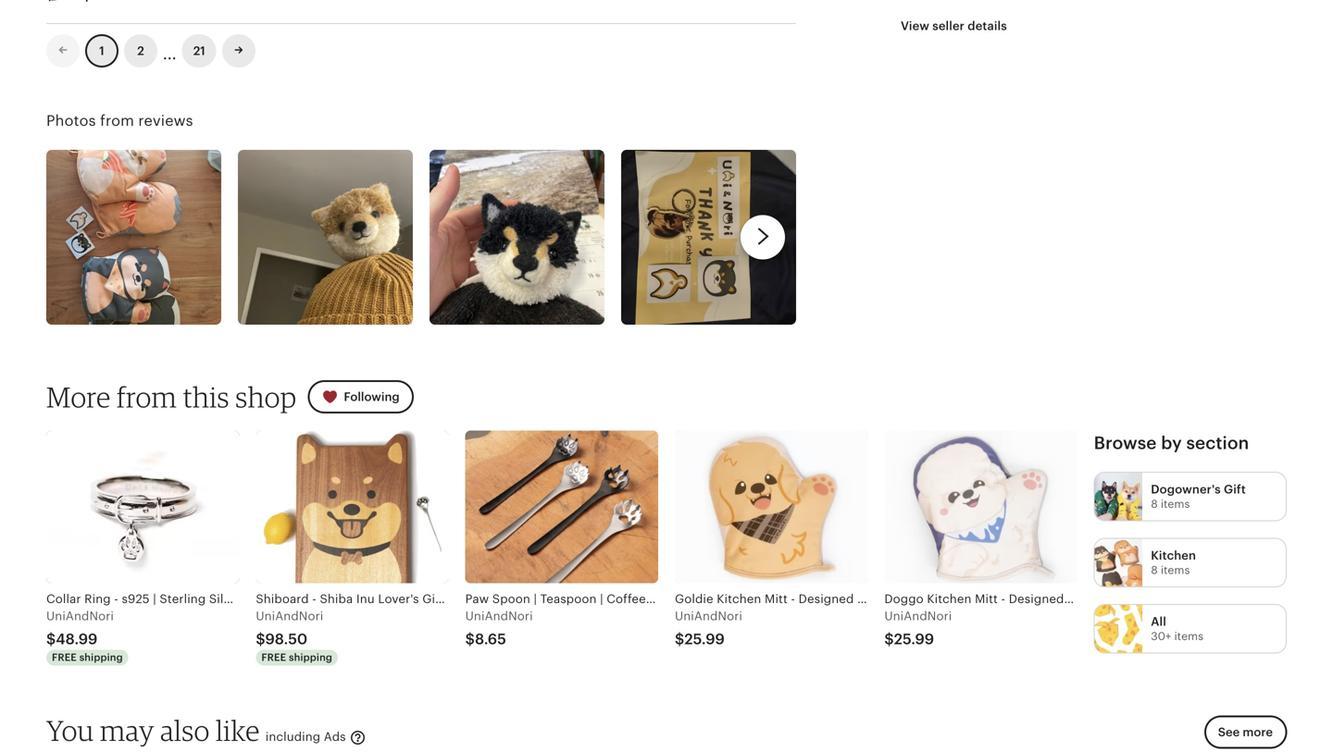 Task type: vqa. For each thing, say whether or not it's contained in the screenshot.
THIS
yes



Task type: describe. For each thing, give the bounding box(es) containing it.
view seller details link
[[887, 9, 1021, 43]]

seller
[[933, 19, 965, 33]]

shipping for 48.99
[[79, 652, 123, 664]]

items inside dogowner's gift 8 items
[[1161, 498, 1190, 511]]

view seller details
[[901, 19, 1007, 33]]

dogowner's
[[1151, 483, 1221, 497]]

shipping for 98.50
[[289, 652, 333, 664]]

5 $ from the left
[[885, 632, 894, 648]]

1
[[99, 44, 104, 58]]

gift
[[1224, 483, 1246, 497]]

2 25.99 from the left
[[894, 632, 935, 648]]

see
[[1218, 726, 1240, 740]]

doggo kitchen mitt - designed for doggy lover's kitchen glove quilted cute dog oven mitt puppy housewarming decor pet owner gift image
[[885, 431, 1078, 584]]

see more listings in the dogowner's gift section image
[[1095, 473, 1143, 521]]

by
[[1161, 433, 1182, 453]]

section
[[1187, 433, 1250, 453]]

see more listings in the kitchen section image
[[1095, 539, 1143, 587]]

uniandnori inside uniandnori $ 48.99 free shipping
[[46, 610, 114, 624]]

4 uniandnori from the left
[[675, 610, 743, 624]]

3 uniandnori from the left
[[465, 610, 533, 624]]

like
[[216, 714, 260, 748]]

following button
[[308, 381, 414, 414]]

kitchen
[[1151, 549, 1197, 563]]

see more link
[[1199, 716, 1287, 753]]

paw spoon | teaspoon | coffee stir stick | puppy lover's gift | doggo tableware | stainless steel utensils | dog parents dog owner image
[[465, 431, 658, 584]]

also
[[160, 714, 210, 748]]

…
[[163, 37, 177, 64]]

1 uniandnori $ 25.99 from the left
[[675, 610, 743, 648]]

you
[[46, 714, 94, 748]]

free for 48.99
[[52, 652, 77, 664]]

details
[[968, 19, 1007, 33]]

8.65
[[475, 632, 507, 648]]

from for reviews
[[100, 112, 134, 129]]

21 link
[[182, 34, 217, 68]]

goldie kitchen mitt - designed for golden retriever lover's kitchen glove quilted cute dog oven mitt puppy housewarming decor pet owner gift image
[[675, 431, 868, 584]]

more from this shop
[[46, 380, 297, 414]]

8 inside kitchen 8 items
[[1151, 565, 1158, 577]]

kitchen 8 items
[[1151, 549, 1197, 577]]

30+
[[1151, 631, 1172, 643]]

photos from reviews
[[46, 112, 193, 129]]

uniandnori $ 8.65
[[465, 610, 533, 648]]

1 25.99 from the left
[[685, 632, 725, 648]]

uniandnori $ 98.50 free shipping
[[256, 610, 333, 664]]

may
[[100, 714, 154, 748]]

see more button
[[1205, 716, 1287, 750]]

ads
[[324, 731, 346, 745]]



Task type: locate. For each thing, give the bounding box(es) containing it.
all
[[1151, 615, 1167, 629]]

see more
[[1218, 726, 1273, 740]]

you may also like including ads
[[46, 714, 350, 748]]

see more listings in the all section image
[[1095, 606, 1143, 653]]

2 uniandnori $ 25.99 from the left
[[885, 610, 952, 648]]

$
[[46, 632, 56, 648], [256, 632, 265, 648], [465, 632, 475, 648], [675, 632, 685, 648], [885, 632, 894, 648]]

2 shipping from the left
[[289, 652, 333, 664]]

0 horizontal spatial uniandnori $ 25.99
[[675, 610, 743, 648]]

5 uniandnori from the left
[[885, 610, 952, 624]]

1 horizontal spatial free
[[261, 652, 286, 664]]

shiboard - shiba inu lover's gift, end grain handmade board, kitchen engraved pet cutting boards, gifts for dog lovers, wood barkuterie, image
[[256, 431, 449, 584]]

uniandnori
[[46, 610, 114, 624], [256, 610, 324, 624], [465, 610, 533, 624], [675, 610, 743, 624], [885, 610, 952, 624]]

48.99
[[56, 632, 98, 648]]

8
[[1151, 498, 1158, 511], [1151, 565, 1158, 577]]

shipping
[[79, 652, 123, 664], [289, 652, 333, 664]]

8 down kitchen
[[1151, 565, 1158, 577]]

all 30+ items
[[1151, 615, 1204, 643]]

1 8 from the top
[[1151, 498, 1158, 511]]

items inside kitchen 8 items
[[1161, 565, 1190, 577]]

1 vertical spatial from
[[117, 380, 177, 414]]

21
[[193, 44, 205, 58]]

0 vertical spatial 8
[[1151, 498, 1158, 511]]

1 shipping from the left
[[79, 652, 123, 664]]

items inside all 30+ items
[[1175, 631, 1204, 643]]

shipping down 98.50
[[289, 652, 333, 664]]

from left this
[[117, 380, 177, 414]]

3 $ from the left
[[465, 632, 475, 648]]

view
[[901, 19, 930, 33]]

1 link
[[85, 34, 119, 68]]

items for all
[[1175, 631, 1204, 643]]

1 $ from the left
[[46, 632, 56, 648]]

items down 'dogowner's'
[[1161, 498, 1190, 511]]

shipping inside uniandnori $ 48.99 free shipping
[[79, 652, 123, 664]]

8 down 'dogowner's'
[[1151, 498, 1158, 511]]

1 horizontal spatial 25.99
[[894, 632, 935, 648]]

free inside uniandnori $ 48.99 free shipping
[[52, 652, 77, 664]]

including
[[266, 731, 321, 745]]

25.99
[[685, 632, 725, 648], [894, 632, 935, 648]]

2 free from the left
[[261, 652, 286, 664]]

from right photos on the top left of page
[[100, 112, 134, 129]]

uniandnori inside uniandnori $ 98.50 free shipping
[[256, 610, 324, 624]]

2 uniandnori from the left
[[256, 610, 324, 624]]

2 8 from the top
[[1151, 565, 1158, 577]]

2 link
[[124, 34, 157, 68]]

$ inside uniandnori $ 8.65
[[465, 632, 475, 648]]

0 horizontal spatial shipping
[[79, 652, 123, 664]]

free down 98.50
[[261, 652, 286, 664]]

0 horizontal spatial free
[[52, 652, 77, 664]]

$ inside uniandnori $ 48.99 free shipping
[[46, 632, 56, 648]]

reviews
[[138, 112, 193, 129]]

shipping inside uniandnori $ 98.50 free shipping
[[289, 652, 333, 664]]

1 vertical spatial items
[[1161, 565, 1190, 577]]

free for 98.50
[[261, 652, 286, 664]]

$ inside uniandnori $ 98.50 free shipping
[[256, 632, 265, 648]]

1 horizontal spatial uniandnori $ 25.99
[[885, 610, 952, 648]]

more
[[1243, 726, 1273, 740]]

free down 48.99
[[52, 652, 77, 664]]

items down kitchen
[[1161, 565, 1190, 577]]

items right 30+
[[1175, 631, 1204, 643]]

2 vertical spatial items
[[1175, 631, 1204, 643]]

shop
[[235, 380, 297, 414]]

items
[[1161, 498, 1190, 511], [1161, 565, 1190, 577], [1175, 631, 1204, 643]]

from for this
[[117, 380, 177, 414]]

browse
[[1094, 433, 1157, 453]]

from
[[100, 112, 134, 129], [117, 380, 177, 414]]

1 horizontal spatial shipping
[[289, 652, 333, 664]]

dogowner's gift 8 items
[[1151, 483, 1246, 511]]

4 $ from the left
[[675, 632, 685, 648]]

0 vertical spatial items
[[1161, 498, 1190, 511]]

1 uniandnori from the left
[[46, 610, 114, 624]]

1 vertical spatial 8
[[1151, 565, 1158, 577]]

2
[[137, 44, 144, 58]]

free inside uniandnori $ 98.50 free shipping
[[261, 652, 286, 664]]

shipping down 48.99
[[79, 652, 123, 664]]

collar ring - s925 | sterling silver dog person's sweet gift doggo mom jewelry puppy lover wedding band unique pattern for pet owner image
[[46, 431, 239, 584]]

following
[[344, 390, 400, 404]]

8 inside dogowner's gift 8 items
[[1151, 498, 1158, 511]]

1 free from the left
[[52, 652, 77, 664]]

uniandnori $ 48.99 free shipping
[[46, 610, 123, 664]]

uniandnori $ 25.99
[[675, 610, 743, 648], [885, 610, 952, 648]]

more
[[46, 380, 111, 414]]

this
[[183, 380, 229, 414]]

free
[[52, 652, 77, 664], [261, 652, 286, 664]]

browse by section
[[1094, 433, 1250, 453]]

items for kitchen
[[1161, 565, 1190, 577]]

2 $ from the left
[[256, 632, 265, 648]]

photos
[[46, 112, 96, 129]]

0 horizontal spatial 25.99
[[685, 632, 725, 648]]

0 vertical spatial from
[[100, 112, 134, 129]]

98.50
[[265, 632, 308, 648]]



